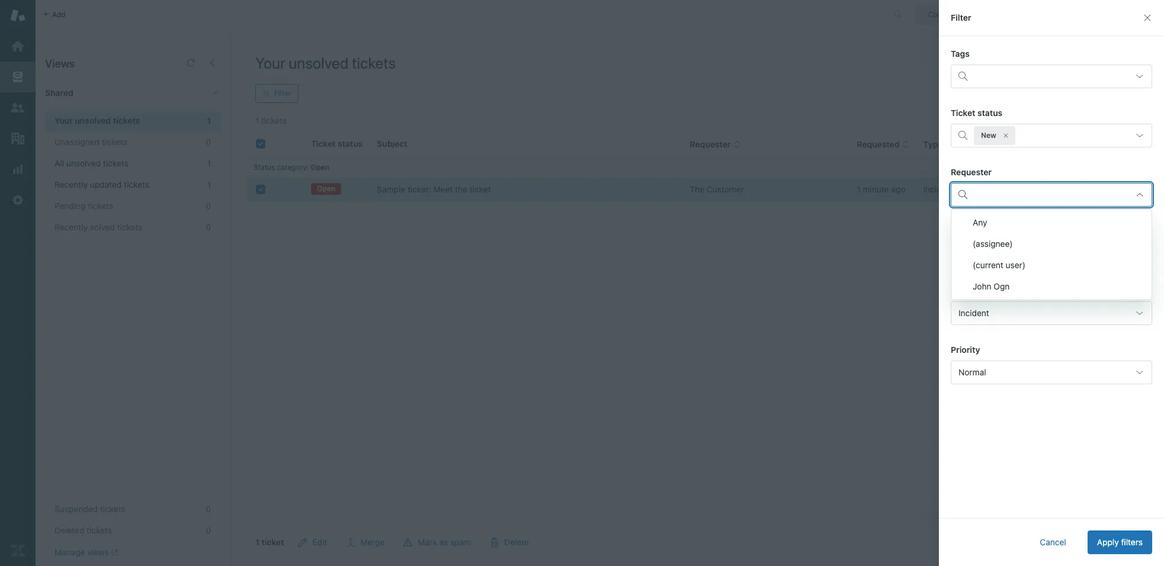 Task type: vqa. For each thing, say whether or not it's contained in the screenshot.


Task type: locate. For each thing, give the bounding box(es) containing it.
tickets
[[352, 54, 396, 72], [113, 116, 140, 126], [102, 137, 127, 147], [103, 158, 128, 168], [124, 180, 149, 190], [88, 201, 113, 211], [117, 222, 143, 232], [100, 504, 125, 514], [87, 526, 112, 536]]

ticket:
[[408, 184, 431, 194]]

4 0 from the top
[[206, 504, 211, 514]]

1 vertical spatial open
[[317, 185, 336, 193]]

new option
[[974, 126, 1016, 145]]

all
[[55, 158, 64, 168]]

1 vertical spatial incident
[[959, 308, 990, 318]]

ago
[[892, 184, 906, 194]]

your unsolved tickets up the filter button
[[255, 54, 396, 72]]

incident inside row
[[924, 184, 954, 194]]

filter inside dialog
[[951, 12, 972, 23]]

0 horizontal spatial priority
[[951, 345, 981, 355]]

months
[[1006, 249, 1035, 259]]

unsolved up the filter button
[[289, 54, 349, 72]]

the inside sample ticket: meet the ticket link
[[455, 184, 468, 194]]

normal inside field
[[959, 367, 987, 378]]

1 horizontal spatial cancel button
[[1096, 531, 1141, 555]]

1 vertical spatial priority
[[951, 345, 981, 355]]

apply filters
[[1098, 538, 1143, 548]]

reporting image
[[10, 162, 25, 177]]

all unsolved tickets
[[55, 158, 128, 168]]

2 cancel button from the left
[[1096, 531, 1141, 555]]

type
[[924, 139, 943, 149], [951, 286, 971, 296]]

views image
[[10, 69, 25, 85]]

zendesk support image
[[10, 8, 25, 23]]

(current user)
[[973, 260, 1026, 270]]

recently for recently solved tickets
[[55, 222, 88, 232]]

0 horizontal spatial cancel
[[1040, 538, 1067, 548]]

1 vertical spatial the
[[968, 249, 981, 259]]

the right in
[[968, 249, 981, 259]]

close drawer image
[[1143, 13, 1153, 23]]

0 horizontal spatial ticket
[[262, 538, 284, 548]]

0 vertical spatial incident
[[924, 184, 954, 194]]

ticket left edit button
[[262, 538, 284, 548]]

0 horizontal spatial cancel button
[[1031, 531, 1076, 555]]

ticket right meet
[[470, 184, 491, 194]]

type right requested button
[[924, 139, 943, 149]]

your up the unassigned
[[55, 116, 73, 126]]

delete button
[[481, 531, 539, 555]]

1 horizontal spatial cancel
[[1105, 538, 1131, 548]]

0 horizontal spatial type
[[924, 139, 943, 149]]

cancel button
[[1031, 531, 1076, 555], [1096, 531, 1141, 555]]

0 vertical spatial type
[[924, 139, 943, 149]]

user)
[[1006, 260, 1026, 270]]

0 vertical spatial requester
[[690, 139, 731, 149]]

0 for suspended tickets
[[206, 504, 211, 514]]

1 horizontal spatial requester
[[951, 167, 992, 177]]

any
[[973, 218, 988, 228]]

0 horizontal spatial requester
[[690, 139, 731, 149]]

0 vertical spatial filter
[[951, 12, 972, 23]]

organizations image
[[10, 131, 25, 146]]

filter inside button
[[274, 89, 291, 98]]

2 vertical spatial unsolved
[[66, 158, 101, 168]]

your up the filter button
[[255, 54, 285, 72]]

unsolved down the unassigned
[[66, 158, 101, 168]]

2 cancel from the left
[[1105, 538, 1131, 548]]

Incident field
[[951, 302, 1153, 325]]

0 vertical spatial recently
[[55, 180, 88, 190]]

0 horizontal spatial your
[[55, 116, 73, 126]]

your unsolved tickets up unassigned tickets
[[55, 116, 140, 126]]

5 0 from the top
[[206, 526, 211, 536]]

2 0 from the top
[[206, 201, 211, 211]]

your
[[255, 54, 285, 72], [55, 116, 73, 126]]

apply filters button
[[1088, 531, 1153, 555]]

1 cancel button from the left
[[1031, 531, 1076, 555]]

requester
[[690, 139, 731, 149], [951, 167, 992, 177]]

1 vertical spatial your unsolved tickets
[[55, 116, 140, 126]]

ticket
[[470, 184, 491, 194], [262, 538, 284, 548]]

1 vertical spatial recently
[[55, 222, 88, 232]]

sample
[[377, 184, 406, 194]]

0 horizontal spatial filter
[[274, 89, 291, 98]]

incident right ago
[[924, 184, 954, 194]]

requested
[[857, 139, 900, 149]]

open
[[311, 163, 330, 172], [317, 185, 336, 193]]

1 horizontal spatial incident
[[959, 308, 990, 318]]

open inside row
[[317, 185, 336, 193]]

deleted
[[55, 526, 84, 536]]

views
[[45, 57, 75, 70]]

1 cancel from the left
[[1040, 538, 1067, 548]]

1 for all unsolved tickets
[[207, 158, 211, 168]]

ticket status element
[[951, 124, 1153, 148]]

recently for recently updated tickets
[[55, 180, 88, 190]]

1 horizontal spatial normal
[[1034, 184, 1061, 194]]

1 horizontal spatial filter
[[951, 12, 972, 23]]

0 vertical spatial unsolved
[[289, 54, 349, 72]]

row containing sample ticket: meet the ticket
[[247, 178, 1156, 202]]

mark as spam
[[418, 538, 471, 548]]

conversations
[[929, 10, 976, 19]]

recently
[[55, 180, 88, 190], [55, 222, 88, 232]]

1 horizontal spatial the
[[968, 249, 981, 259]]

manage views link
[[55, 548, 118, 558]]

status
[[978, 108, 1003, 118]]

1 horizontal spatial type
[[951, 286, 971, 296]]

1 vertical spatial ticket
[[262, 538, 284, 548]]

new
[[982, 131, 997, 140]]

request
[[951, 226, 984, 236]]

type inside 'button'
[[924, 139, 943, 149]]

0 for pending tickets
[[206, 201, 211, 211]]

spam
[[450, 538, 471, 548]]

1 minute ago
[[857, 184, 906, 194]]

In the last 6 months field
[[951, 242, 1153, 266]]

normal
[[1034, 184, 1061, 194], [959, 367, 987, 378]]

priority
[[1034, 139, 1063, 149], [951, 345, 981, 355]]

mark
[[418, 538, 437, 548]]

1 horizontal spatial priority
[[1034, 139, 1063, 149]]

updated
[[90, 180, 122, 190]]

3 0 from the top
[[206, 222, 211, 232]]

zendesk image
[[10, 544, 25, 559]]

0 for recently solved tickets
[[206, 222, 211, 232]]

incident
[[924, 184, 954, 194], [959, 308, 990, 318]]

2 recently from the top
[[55, 222, 88, 232]]

date
[[986, 226, 1004, 236]]

last
[[983, 249, 996, 259]]

1 vertical spatial filter
[[274, 89, 291, 98]]

now showing 1 tickets region
[[232, 127, 1165, 567]]

unassigned
[[55, 137, 100, 147]]

the
[[455, 184, 468, 194], [968, 249, 981, 259]]

0 vertical spatial your
[[255, 54, 285, 72]]

requester down new
[[951, 167, 992, 177]]

customers image
[[10, 100, 25, 116]]

1
[[207, 116, 211, 126], [207, 158, 211, 168], [207, 180, 211, 190], [857, 184, 861, 194], [255, 538, 259, 548]]

recently up the pending
[[55, 180, 88, 190]]

1 horizontal spatial your unsolved tickets
[[255, 54, 396, 72]]

1 vertical spatial your
[[55, 116, 73, 126]]

1 ticket
[[255, 538, 284, 548]]

ogn
[[994, 282, 1010, 292]]

0 vertical spatial ticket
[[470, 184, 491, 194]]

your unsolved tickets
[[255, 54, 396, 72], [55, 116, 140, 126]]

recently down the pending
[[55, 222, 88, 232]]

the
[[690, 184, 705, 194]]

0 vertical spatial normal
[[1034, 184, 1061, 194]]

1 horizontal spatial ticket
[[470, 184, 491, 194]]

mark as spam button
[[394, 531, 481, 555]]

open down status category: open
[[317, 185, 336, 193]]

recently updated tickets
[[55, 180, 149, 190]]

1 recently from the top
[[55, 180, 88, 190]]

requester up the customer
[[690, 139, 731, 149]]

1 vertical spatial normal
[[959, 367, 987, 378]]

open right 'category:'
[[311, 163, 330, 172]]

shared button
[[36, 75, 200, 111]]

row inside now showing 1 tickets "region"
[[247, 178, 1156, 202]]

unsolved up unassigned tickets
[[75, 116, 111, 126]]

filter
[[951, 12, 972, 23], [274, 89, 291, 98]]

priority button
[[1034, 139, 1072, 150]]

row
[[247, 178, 1156, 202]]

status
[[254, 163, 275, 172]]

apply
[[1098, 538, 1119, 548]]

0 vertical spatial priority
[[1034, 139, 1063, 149]]

incident down john
[[959, 308, 990, 318]]

(opens in a new tab) image
[[109, 550, 118, 557]]

request date
[[951, 226, 1004, 236]]

type inside filter dialog
[[951, 286, 971, 296]]

suspended
[[55, 504, 98, 514]]

0
[[206, 137, 211, 147], [206, 201, 211, 211], [206, 222, 211, 232], [206, 504, 211, 514], [206, 526, 211, 536]]

minute
[[863, 184, 889, 194]]

0 horizontal spatial normal
[[959, 367, 987, 378]]

manage views
[[55, 548, 109, 558]]

1 vertical spatial requester
[[951, 167, 992, 177]]

type left john
[[951, 286, 971, 296]]

unsolved
[[289, 54, 349, 72], [75, 116, 111, 126], [66, 158, 101, 168]]

0 horizontal spatial your unsolved tickets
[[55, 116, 140, 126]]

cancel
[[1040, 538, 1067, 548], [1105, 538, 1131, 548]]

0 vertical spatial the
[[455, 184, 468, 194]]

0 horizontal spatial incident
[[924, 184, 954, 194]]

sample ticket: meet the ticket link
[[377, 184, 491, 196]]

0 horizontal spatial the
[[455, 184, 468, 194]]

1 0 from the top
[[206, 137, 211, 147]]

the right meet
[[455, 184, 468, 194]]

merge button
[[337, 531, 394, 555]]

1 vertical spatial type
[[951, 286, 971, 296]]



Task type: describe. For each thing, give the bounding box(es) containing it.
pending tickets
[[55, 201, 113, 211]]

0 vertical spatial open
[[311, 163, 330, 172]]

cancel inside now showing 1 tickets "region"
[[1105, 538, 1131, 548]]

conversations button
[[916, 5, 1003, 24]]

1 vertical spatial unsolved
[[75, 116, 111, 126]]

meet
[[434, 184, 453, 194]]

status category: open
[[254, 163, 330, 172]]

requester inside button
[[690, 139, 731, 149]]

the inside in the last 6 months field
[[968, 249, 981, 259]]

filters
[[1122, 538, 1143, 548]]

1 for recently updated tickets
[[207, 180, 211, 190]]

type button
[[924, 139, 953, 150]]

solved
[[90, 222, 115, 232]]

manage
[[55, 548, 85, 558]]

subject
[[377, 139, 408, 149]]

john
[[973, 282, 992, 292]]

(current
[[973, 260, 1004, 270]]

shared heading
[[36, 75, 231, 111]]

0 for unassigned tickets
[[206, 137, 211, 147]]

category:
[[277, 163, 309, 172]]

shared
[[45, 88, 73, 98]]

requester button
[[690, 139, 741, 150]]

admin image
[[10, 193, 25, 208]]

1 horizontal spatial your
[[255, 54, 285, 72]]

normal inside now showing 1 tickets "region"
[[1034, 184, 1061, 194]]

6
[[999, 249, 1004, 259]]

Normal field
[[951, 361, 1153, 385]]

remove image
[[1003, 132, 1010, 139]]

the customer
[[690, 184, 744, 194]]

get started image
[[10, 39, 25, 54]]

views
[[87, 548, 109, 558]]

requester element
[[951, 183, 1153, 207]]

0 vertical spatial your unsolved tickets
[[255, 54, 396, 72]]

suspended tickets
[[55, 504, 125, 514]]

in the last 6 months
[[959, 249, 1035, 259]]

incident inside field
[[959, 308, 990, 318]]

edit button
[[289, 531, 337, 555]]

0 for deleted tickets
[[206, 526, 211, 536]]

Requester field
[[973, 190, 1131, 200]]

ticket status
[[951, 108, 1003, 118]]

customer
[[707, 184, 744, 194]]

priority inside button
[[1034, 139, 1063, 149]]

delete
[[505, 538, 529, 548]]

collapse views pane image
[[207, 58, 217, 68]]

in
[[959, 249, 966, 259]]

pending
[[55, 201, 86, 211]]

filter button
[[255, 84, 298, 103]]

requester inside filter dialog
[[951, 167, 992, 177]]

unassigned tickets
[[55, 137, 127, 147]]

priority inside filter dialog
[[951, 345, 981, 355]]

requester list box
[[951, 209, 1153, 301]]

sample ticket: meet the ticket
[[377, 184, 491, 194]]

cancel inside filter dialog
[[1040, 538, 1067, 548]]

as
[[439, 538, 448, 548]]

(assignee)
[[973, 239, 1013, 249]]

john ogn
[[973, 282, 1010, 292]]

main element
[[0, 0, 36, 567]]

ticket
[[951, 108, 976, 118]]

requested button
[[857, 139, 910, 150]]

recently solved tickets
[[55, 222, 143, 232]]

1 for your unsolved tickets
[[207, 116, 211, 126]]

merge
[[361, 538, 385, 548]]

filter dialog
[[939, 0, 1165, 567]]

tags element
[[951, 65, 1153, 88]]

refresh views pane image
[[186, 58, 196, 68]]

deleted tickets
[[55, 526, 112, 536]]

tags
[[951, 49, 970, 59]]

edit
[[313, 538, 327, 548]]



